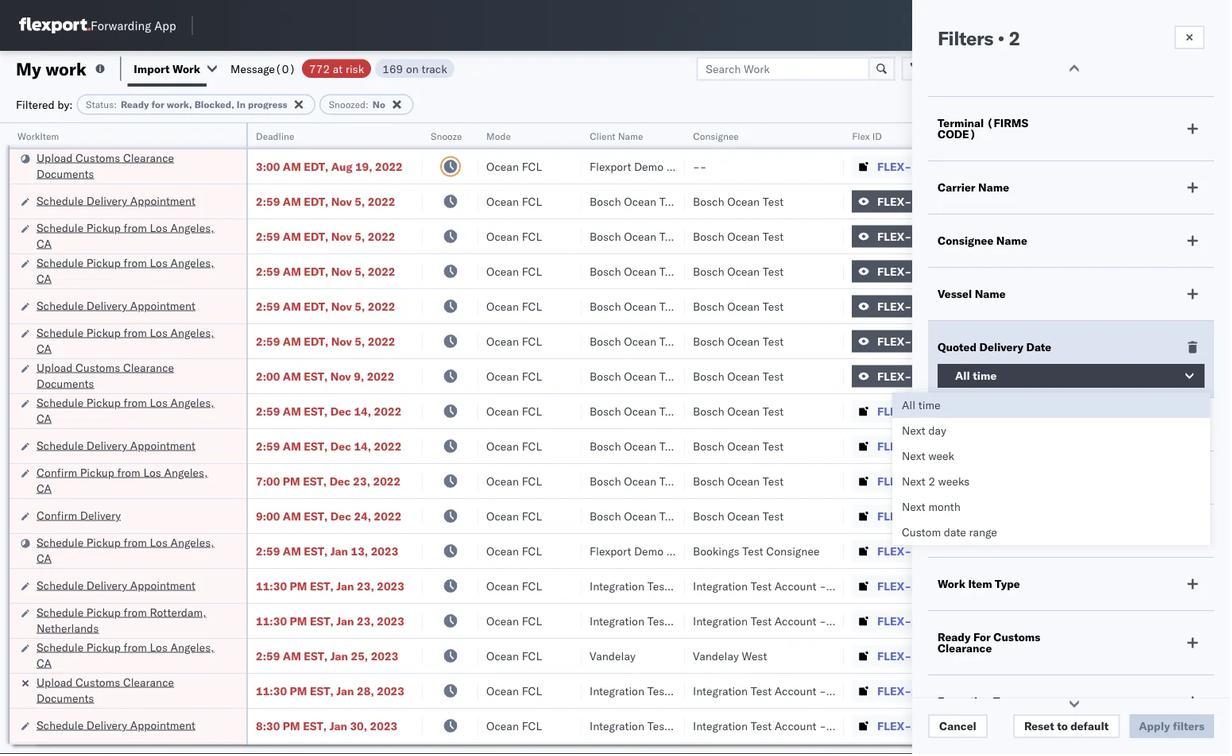 Task type: locate. For each thing, give the bounding box(es) containing it.
--
[[693, 159, 707, 173]]

4 ca from the top
[[37, 411, 52, 425]]

schedule for 1st schedule pickup from los angeles, ca button from the top
[[37, 221, 84, 234]]

1 vertical spatial 11:30 pm est, jan 23, 2023
[[256, 614, 405, 628]]

schedule delivery appointment button for 11:30 pm est, jan 23, 2023
[[37, 577, 195, 595]]

flex-2130387 down flex-1893174
[[878, 579, 960, 593]]

1 vertical spatial documents
[[37, 376, 94, 390]]

name right vessel
[[975, 287, 1006, 301]]

angeles, for schedule pickup from los angeles, ca link corresponding to fourth schedule pickup from los angeles, ca button from the bottom
[[171, 325, 214, 339]]

name for client name
[[618, 130, 643, 142]]

0 vertical spatial upload customs clearance documents link
[[37, 150, 226, 182]]

14, down 9,
[[354, 404, 371, 418]]

default
[[1071, 719, 1109, 733]]

flex-1660288 button
[[852, 155, 963, 178], [852, 155, 963, 178]]

0 vertical spatial type
[[995, 577, 1020, 591]]

3 hlxu6269489, from the top
[[1064, 264, 1145, 278]]

4 resize handle column header from the left
[[563, 123, 582, 754]]

: left no
[[366, 99, 369, 110]]

0 horizontal spatial 2
[[929, 475, 936, 488]]

est, up 11:30 pm est, jan 28, 2023
[[304, 649, 328, 663]]

2130387 up 2130384
[[912, 684, 960, 698]]

1 vertical spatial 14,
[[354, 439, 371, 453]]

5, for 1st schedule pickup from los angeles, ca button from the top
[[355, 229, 365, 243]]

ca inside confirm pickup from los angeles, ca
[[37, 481, 52, 495]]

4 fcl from the top
[[522, 264, 542, 278]]

am for 1st schedule pickup from los angeles, ca button from the top
[[283, 229, 301, 243]]

1 horizontal spatial time
[[973, 369, 997, 383]]

1 horizontal spatial ready
[[938, 630, 971, 644]]

forwarding app
[[91, 18, 176, 33]]

1 vertical spatial upload customs clearance documents button
[[37, 360, 226, 393]]

all time inside button
[[955, 369, 997, 383]]

11 am from the top
[[283, 544, 301, 558]]

4 5, from the top
[[355, 299, 365, 313]]

test123456 for upload customs clearance documents
[[1083, 369, 1150, 383]]

flex-1889466
[[878, 404, 960, 418], [878, 439, 960, 453], [878, 474, 960, 488], [878, 509, 960, 523]]

to
[[1057, 719, 1068, 733]]

1846748 down carrier
[[912, 229, 960, 243]]

4 flex-1889466 from the top
[[878, 509, 960, 523]]

14, up 7:00 pm est, dec 23, 2022
[[354, 439, 371, 453]]

lagerfeld
[[853, 579, 900, 593], [853, 614, 900, 628], [853, 684, 900, 698], [853, 719, 900, 733]]

8 fcl from the top
[[522, 404, 542, 418]]

blocked,
[[194, 99, 234, 110]]

1 horizontal spatial all
[[955, 369, 970, 383]]

23, for rotterdam,
[[357, 614, 374, 628]]

1 14, from the top
[[354, 404, 371, 418]]

pickup for 2nd schedule pickup from los angeles, ca button from the bottom of the page
[[86, 535, 121, 549]]

lagerfeld down flex-1893174
[[853, 579, 900, 593]]

1 vertical spatial gvcu5265864
[[979, 614, 1058, 628]]

0 vertical spatial 2
[[1009, 26, 1020, 50]]

1893174
[[912, 544, 960, 558]]

flex-1889466 for schedule delivery appointment
[[878, 439, 960, 453]]

schedule delivery appointment button for 2:59 am edt, nov 5, 2022
[[37, 298, 195, 315]]

maeu9408431 up zimu3048342 on the right
[[1083, 684, 1163, 698]]

pm up 8:30 pm est, jan 30, 2023
[[290, 684, 307, 698]]

schedule pickup from los angeles, ca for schedule pickup from los angeles, ca link corresponding to fourth schedule pickup from los angeles, ca button from the bottom
[[37, 325, 214, 355]]

0 horizontal spatial all time
[[902, 398, 941, 412]]

2023 down 2:59 am est, jan 13, 2023
[[377, 579, 405, 593]]

pickup for confirm pickup from los angeles, ca button
[[80, 465, 114, 479]]

flex-1846748
[[878, 194, 960, 208], [878, 229, 960, 243], [878, 264, 960, 278], [878, 299, 960, 313], [878, 334, 960, 348], [878, 369, 960, 383]]

0 vertical spatial confirm
[[37, 465, 77, 479]]

pickup
[[86, 221, 121, 234], [86, 256, 121, 269], [86, 325, 121, 339], [86, 395, 121, 409], [80, 465, 114, 479], [86, 535, 121, 549], [86, 605, 121, 619], [86, 640, 121, 654]]

4 hlxu8034992 from the top
[[1148, 299, 1226, 313]]

work left item on the right bottom of the page
[[938, 577, 966, 591]]

0 vertical spatial all time
[[955, 369, 997, 383]]

gvcu5265864 up abcd1234560
[[979, 614, 1058, 628]]

1 vertical spatial maeu9408431
[[1083, 684, 1163, 698]]

6 flex-1846748 from the top
[[878, 369, 960, 383]]

los for 3rd schedule pickup from los angeles, ca button from the bottom
[[150, 395, 168, 409]]

est, up 2:59 am est, jan 13, 2023
[[304, 509, 328, 523]]

3:00
[[256, 159, 280, 173]]

1 gvcu5265864 from the top
[[979, 579, 1058, 593]]

all
[[955, 369, 970, 383], [902, 398, 916, 412]]

0 vertical spatial flex-2130387
[[878, 579, 960, 593]]

169 on track
[[383, 62, 447, 76]]

2023 right 30,
[[370, 719, 398, 733]]

resize handle column header for workitem
[[227, 123, 246, 754]]

0 vertical spatial work
[[173, 62, 200, 76]]

demo
[[634, 159, 664, 173], [634, 544, 664, 558]]

integration for schedule pickup from rotterdam, netherlands 'link'
[[693, 614, 748, 628]]

flexport for bookings test consignee
[[590, 544, 631, 558]]

flex
[[852, 130, 870, 142]]

1 11:30 pm est, jan 23, 2023 from the top
[[256, 579, 405, 593]]

13 flex- from the top
[[878, 579, 912, 593]]

11:30 down 2:59 am est, jan 13, 2023
[[256, 579, 287, 593]]

pickup inside confirm pickup from los angeles, ca
[[80, 465, 114, 479]]

17 ocean fcl from the top
[[486, 719, 542, 733]]

los for 1st schedule pickup from los angeles, ca button from the top
[[150, 221, 168, 234]]

next down next week
[[902, 475, 926, 488]]

8 2:59 from the top
[[256, 544, 280, 558]]

1 next from the top
[[902, 424, 926, 438]]

est, up 7:00 pm est, dec 23, 2022
[[304, 439, 328, 453]]

schedule for 11:30 pm est, jan 23, 2023's schedule delivery appointment button
[[37, 578, 84, 592]]

lagerfeld up flex-2130384
[[853, 684, 900, 698]]

dec up 9:00 am est, dec 24, 2022
[[330, 474, 350, 488]]

0 vertical spatial date
[[1026, 340, 1052, 354]]

flex-1846748 down quoted
[[878, 369, 960, 383]]

angeles, inside confirm pickup from los angeles, ca
[[164, 465, 208, 479]]

los
[[150, 221, 168, 234], [150, 256, 168, 269], [150, 325, 168, 339], [150, 395, 168, 409], [143, 465, 161, 479], [150, 535, 168, 549], [150, 640, 168, 654]]

fcl
[[522, 159, 542, 173], [522, 194, 542, 208], [522, 229, 542, 243], [522, 264, 542, 278], [522, 299, 542, 313], [522, 334, 542, 348], [522, 369, 542, 383], [522, 404, 542, 418], [522, 439, 542, 453], [522, 474, 542, 488], [522, 509, 542, 523], [522, 544, 542, 558], [522, 579, 542, 593], [522, 614, 542, 628], [522, 649, 542, 663], [522, 684, 542, 698], [522, 719, 542, 733]]

name down caiu7969337
[[978, 180, 1009, 194]]

confirm inside confirm pickup from los angeles, ca
[[37, 465, 77, 479]]

my work
[[16, 58, 87, 79]]

5 ceau7522281, from the top
[[979, 334, 1061, 348]]

2 left "weeks" at the bottom
[[929, 475, 936, 488]]

2 flexport demo consignee from the top
[[590, 544, 720, 558]]

2:59 am est, dec 14, 2022
[[256, 404, 402, 418], [256, 439, 402, 453]]

time
[[973, 369, 997, 383], [919, 398, 941, 412]]

9 2:59 from the top
[[256, 649, 280, 663]]

13 ocean fcl from the top
[[486, 579, 542, 593]]

1 vertical spatial upload customs clearance documents
[[37, 360, 174, 390]]

3 am from the top
[[283, 229, 301, 243]]

5 resize handle column header from the left
[[666, 123, 685, 754]]

14, for schedule pickup from los angeles, ca
[[354, 404, 371, 418]]

1 flex-2130387 from the top
[[878, 579, 960, 593]]

1846748 down quoted
[[912, 369, 960, 383]]

2130387 up 1662119
[[912, 614, 960, 628]]

time inside list box
[[919, 398, 941, 412]]

1 vertical spatial test123456
[[1083, 264, 1150, 278]]

date
[[944, 525, 966, 539]]

4 lagerfeld from the top
[[853, 719, 900, 733]]

am for fifth schedule pickup from los angeles, ca button from the bottom of the page
[[283, 264, 301, 278]]

ymluw236679313
[[1083, 159, 1185, 173]]

integration test account - karl lagerfeld
[[693, 579, 900, 593], [693, 614, 900, 628], [693, 684, 900, 698], [693, 719, 900, 733]]

0 vertical spatial upload customs clearance documents
[[37, 151, 174, 180]]

12 schedule from the top
[[37, 718, 84, 732]]

hlxu8034992
[[1148, 194, 1226, 208], [1148, 229, 1226, 243], [1148, 264, 1226, 278], [1148, 299, 1226, 313], [1148, 334, 1226, 348], [1148, 369, 1226, 383]]

1 account from the top
[[775, 579, 817, 593]]

1 vertical spatial 2130387
[[912, 614, 960, 628]]

0 vertical spatial flexport
[[590, 159, 631, 173]]

2:59
[[256, 194, 280, 208], [256, 229, 280, 243], [256, 264, 280, 278], [256, 299, 280, 313], [256, 334, 280, 348], [256, 404, 280, 418], [256, 439, 280, 453], [256, 544, 280, 558], [256, 649, 280, 663]]

jan left 13,
[[330, 544, 348, 558]]

vessel
[[938, 287, 972, 301]]

confirm delivery
[[37, 508, 121, 522]]

ready left for
[[121, 99, 149, 110]]

name down carrier name
[[997, 234, 1028, 248]]

date up 'all time' button on the right of page
[[1026, 340, 1052, 354]]

ceau7522281, down caiu7969337
[[979, 194, 1061, 208]]

pickup inside 'schedule pickup from rotterdam, netherlands'
[[86, 605, 121, 619]]

1 horizontal spatial all time
[[955, 369, 997, 383]]

2 ca from the top
[[37, 271, 52, 285]]

container
[[979, 124, 1022, 136]]

1 edt, from the top
[[304, 159, 329, 173]]

flex-1846748 up quoted
[[878, 299, 960, 313]]

ceau7522281, for fourth schedule pickup from los angeles, ca button from the bottom
[[979, 334, 1061, 348]]

rotterdam,
[[150, 605, 206, 619]]

3 flex-1889466 from the top
[[878, 474, 960, 488]]

flex-1846748 down the flex-1660288
[[878, 194, 960, 208]]

flex-1889466 down next week
[[878, 474, 960, 488]]

flex-1889466 for confirm pickup from los angeles, ca
[[878, 474, 960, 488]]

ceau7522281, for upload customs clearance documents button corresponding to 2:00 am est, nov 9, 2022
[[979, 369, 1061, 383]]

jan left 25,
[[330, 649, 348, 663]]

9 flex- from the top
[[878, 439, 912, 453]]

next month
[[902, 500, 961, 514]]

3 flex-2130387 from the top
[[878, 684, 960, 698]]

3 appointment from the top
[[130, 438, 195, 452]]

0 vertical spatial 23,
[[353, 474, 370, 488]]

0 vertical spatial 14,
[[354, 404, 371, 418]]

no
[[373, 99, 385, 110]]

type right item on the right bottom of the page
[[995, 577, 1020, 591]]

1 vertical spatial 2:59 am est, dec 14, 2022
[[256, 439, 402, 453]]

jan down 13,
[[336, 579, 354, 593]]

nov for fifth schedule pickup from los angeles, ca button from the bottom of the page
[[331, 264, 352, 278]]

1889466
[[912, 404, 960, 418], [912, 439, 960, 453], [912, 474, 960, 488], [912, 509, 960, 523]]

est, up 9:00 am est, dec 24, 2022
[[303, 474, 327, 488]]

bookings test consignee
[[693, 544, 820, 558]]

1 11:30 from the top
[[256, 579, 287, 593]]

1 vertical spatial 2
[[929, 475, 936, 488]]

schedule pickup from los angeles, ca link for 1st schedule pickup from los angeles, ca button from the top
[[37, 220, 226, 252]]

1889466 for confirm pickup from los angeles, ca
[[912, 474, 960, 488]]

1 horizontal spatial 2
[[1009, 26, 1020, 50]]

2 vertical spatial test123456
[[1083, 369, 1150, 383]]

ready up 1662119
[[938, 630, 971, 644]]

am for 2nd schedule pickup from los angeles, ca button from the bottom of the page
[[283, 544, 301, 558]]

nyku9743990
[[979, 719, 1057, 732]]

0 horizontal spatial vandelay
[[590, 649, 636, 663]]

flex-1889466 down next day
[[878, 439, 960, 453]]

deadline up "3:00"
[[256, 130, 294, 142]]

ceau7522281, up quoted delivery date
[[979, 299, 1061, 313]]

6 fcl from the top
[[522, 334, 542, 348]]

2 2:59 from the top
[[256, 229, 280, 243]]

7:00
[[256, 474, 280, 488]]

3 2:59 am edt, nov 5, 2022 from the top
[[256, 264, 395, 278]]

arrival date
[[938, 471, 1002, 484]]

schedule pickup from los angeles, ca for schedule pickup from los angeles, ca link associated with 3rd schedule pickup from los angeles, ca button from the bottom
[[37, 395, 214, 425]]

6 schedule pickup from los angeles, ca link from the top
[[37, 639, 226, 671]]

integration for schedule delivery appointment link corresponding to 11:30 pm est, jan 23, 2023
[[693, 579, 748, 593]]

2 gvcu5265864 from the top
[[979, 614, 1058, 628]]

clearance inside ready for customs clearance
[[938, 641, 992, 655]]

client name button
[[582, 126, 669, 142]]

2 vertical spatial upload customs clearance documents link
[[37, 674, 226, 706]]

1846748 down vessel
[[912, 334, 960, 348]]

6 hlxu6269489, from the top
[[1064, 369, 1145, 383]]

hlxu6269489, for schedule delivery appointment button for 2:59 am edt, nov 5, 2022
[[1064, 299, 1145, 313]]

0 vertical spatial time
[[973, 369, 997, 383]]

appointment for 2:59 am edt, nov 5, 2022
[[130, 298, 195, 312]]

1 horizontal spatial deadline
[[938, 417, 985, 431]]

2 vertical spatial gvcu5265864
[[979, 684, 1058, 697]]

am for schedule delivery appointment button for 2:59 am edt, nov 5, 2022
[[283, 299, 301, 313]]

work item type
[[938, 577, 1020, 591]]

0 vertical spatial flexport demo consignee
[[590, 159, 720, 173]]

date
[[1026, 340, 1052, 354], [977, 471, 1002, 484]]

flex-1846748 down carrier
[[878, 229, 960, 243]]

5 schedule pickup from los angeles, ca from the top
[[37, 535, 214, 565]]

flex-2130384 button
[[852, 715, 963, 737], [852, 715, 963, 737]]

2 1889466 from the top
[[912, 439, 960, 453]]

deadline button
[[248, 126, 407, 142]]

demo down client name button
[[634, 159, 664, 173]]

1 vertical spatial upload customs clearance documents link
[[37, 360, 226, 391]]

confirm for confirm delivery
[[37, 508, 77, 522]]

0 horizontal spatial all
[[902, 398, 916, 412]]

msdu7304509
[[979, 544, 1060, 558]]

1846748
[[912, 194, 960, 208], [912, 229, 960, 243], [912, 264, 960, 278], [912, 299, 960, 313], [912, 334, 960, 348], [912, 369, 960, 383]]

los for fourth schedule pickup from los angeles, ca button from the bottom
[[150, 325, 168, 339]]

1 horizontal spatial :
[[366, 99, 369, 110]]

name inside button
[[618, 130, 643, 142]]

(firms
[[987, 116, 1029, 130]]

2 maeu9408431 from the top
[[1083, 684, 1163, 698]]

los for confirm pickup from los angeles, ca button
[[143, 465, 161, 479]]

hlxu6269489, for fourth schedule pickup from los angeles, ca button from the bottom
[[1064, 334, 1145, 348]]

documents for 3:00
[[37, 167, 94, 180]]

2 : from the left
[[366, 99, 369, 110]]

2 schedule from the top
[[37, 221, 84, 234]]

4 flex-1846748 from the top
[[878, 299, 960, 313]]

1 vertical spatial upload
[[37, 360, 73, 374]]

1889466 up "custom date range" at the bottom right
[[912, 509, 960, 523]]

schedule pickup from los angeles, ca for 1st schedule pickup from los angeles, ca button from the top schedule pickup from los angeles, ca link
[[37, 221, 214, 250]]

2:59 am est, dec 14, 2022 for schedule delivery appointment
[[256, 439, 402, 453]]

next for next day
[[902, 424, 926, 438]]

2 vertical spatial upload customs clearance documents
[[37, 675, 174, 705]]

schedule delivery appointment
[[37, 194, 195, 207], [37, 298, 195, 312], [37, 438, 195, 452], [37, 578, 195, 592], [37, 718, 195, 732]]

2 vertical spatial 23,
[[357, 614, 374, 628]]

1889466 down week
[[912, 474, 960, 488]]

flex-1846748 up vessel
[[878, 264, 960, 278]]

from for fifth schedule pickup from los angeles, ca button from the bottom of the page
[[124, 256, 147, 269]]

deadline up week
[[938, 417, 985, 431]]

2 vertical spatial flex-2130387
[[878, 684, 960, 698]]

: up workitem button
[[114, 99, 117, 110]]

1 vertical spatial work
[[938, 577, 966, 591]]

2 hlxu8034992 from the top
[[1148, 229, 1226, 243]]

2 test123456 from the top
[[1083, 264, 1150, 278]]

confirm down confirm pickup from los angeles, ca on the left bottom of page
[[37, 508, 77, 522]]

2 lagerfeld from the top
[[853, 614, 900, 628]]

2 vertical spatial 11:30
[[256, 684, 287, 698]]

flex-1846748 down vessel
[[878, 334, 960, 348]]

1 vertical spatial confirm
[[37, 508, 77, 522]]

3 integration from the top
[[693, 684, 748, 698]]

2 vertical spatial 2130387
[[912, 684, 960, 698]]

type up nyku9743990
[[994, 695, 1019, 709]]

resize handle column header for client name
[[666, 123, 685, 754]]

1 vertical spatial 11:30
[[256, 614, 287, 628]]

1 vertical spatial all
[[902, 398, 916, 412]]

ceau7522281, for 1st schedule pickup from los angeles, ca button from the top
[[979, 229, 1061, 243]]

5 ocean fcl from the top
[[486, 299, 542, 313]]

upload customs clearance documents
[[37, 151, 174, 180], [37, 360, 174, 390], [37, 675, 174, 705]]

pickup for sixth schedule pickup from los angeles, ca button from the top of the page
[[86, 640, 121, 654]]

5 appointment from the top
[[130, 718, 195, 732]]

0 vertical spatial test123456
[[1083, 194, 1150, 208]]

11:30 up 8:30
[[256, 684, 287, 698]]

pm right 8:30
[[283, 719, 300, 733]]

10 flex- from the top
[[878, 474, 912, 488]]

2:59 for sixth schedule pickup from los angeles, ca button from the top of the page
[[256, 649, 280, 663]]

flex-1889466 up custom
[[878, 509, 960, 523]]

upload customs clearance documents for 2:00 am est, nov 9, 2022
[[37, 360, 174, 390]]

aug
[[331, 159, 352, 173]]

resize handle column header for mode
[[563, 123, 582, 754]]

next left day
[[902, 424, 926, 438]]

schedule pickup from los angeles, ca for schedule pickup from los angeles, ca link for 2nd schedule pickup from los angeles, ca button from the bottom of the page
[[37, 535, 214, 565]]

flex-2130384
[[878, 719, 960, 733]]

flex-2130387 button
[[852, 575, 963, 597], [852, 575, 963, 597], [852, 610, 963, 632], [852, 610, 963, 632], [852, 680, 963, 702], [852, 680, 963, 702]]

0 horizontal spatial time
[[919, 398, 941, 412]]

3 account from the top
[[775, 684, 817, 698]]

flex id
[[852, 130, 882, 142]]

angeles, for sixth schedule pickup from los angeles, ca button from the top of the page's schedule pickup from los angeles, ca link
[[171, 640, 214, 654]]

0 vertical spatial deadline
[[256, 130, 294, 142]]

1 maeu9408431 from the top
[[1083, 614, 1163, 628]]

2 right •
[[1009, 26, 1020, 50]]

2 upload customs clearance documents link from the top
[[37, 360, 226, 391]]

2022
[[375, 159, 403, 173], [368, 194, 395, 208], [368, 229, 395, 243], [368, 264, 395, 278], [368, 299, 395, 313], [368, 334, 395, 348], [367, 369, 395, 383], [374, 404, 402, 418], [374, 439, 402, 453], [373, 474, 401, 488], [374, 509, 402, 523]]

6 ca from the top
[[37, 551, 52, 565]]

ca for schedule pickup from los angeles, ca link for 2nd schedule pickup from los angeles, ca button from the bottom of the page
[[37, 551, 52, 565]]

ocean
[[486, 159, 519, 173], [486, 194, 519, 208], [624, 194, 657, 208], [727, 194, 760, 208], [486, 229, 519, 243], [624, 229, 657, 243], [727, 229, 760, 243], [486, 264, 519, 278], [624, 264, 657, 278], [727, 264, 760, 278], [486, 299, 519, 313], [624, 299, 657, 313], [727, 299, 760, 313], [486, 334, 519, 348], [624, 334, 657, 348], [727, 334, 760, 348], [486, 369, 519, 383], [624, 369, 657, 383], [727, 369, 760, 383], [486, 404, 519, 418], [624, 404, 657, 418], [727, 404, 760, 418], [486, 439, 519, 453], [624, 439, 657, 453], [727, 439, 760, 453], [486, 474, 519, 488], [624, 474, 657, 488], [727, 474, 760, 488], [486, 509, 519, 523], [624, 509, 657, 523], [727, 509, 760, 523], [486, 544, 519, 558], [486, 579, 519, 593], [486, 614, 519, 628], [486, 649, 519, 663], [486, 684, 519, 698], [486, 719, 519, 733]]

0 horizontal spatial :
[[114, 99, 117, 110]]

all time down quoted delivery date
[[955, 369, 997, 383]]

list box
[[893, 393, 1211, 545]]

Search Shipments (/) text field
[[926, 14, 1079, 37]]

next up custom
[[902, 500, 926, 514]]

4 1889466 from the top
[[912, 509, 960, 523]]

gvcu5265864 up nyku9743990
[[979, 684, 1058, 697]]

4 schedule pickup from los angeles, ca link from the top
[[37, 395, 226, 426]]

operator
[[938, 524, 986, 538]]

time inside button
[[973, 369, 997, 383]]

1846748 down 1660288
[[912, 194, 960, 208]]

0 vertical spatial maeu9408431
[[1083, 614, 1163, 628]]

flex-1893174
[[878, 544, 960, 558]]

at
[[333, 62, 343, 76]]

time up next day
[[919, 398, 941, 412]]

ca for sixth schedule pickup from los angeles, ca button from the top of the page's schedule pickup from los angeles, ca link
[[37, 656, 52, 670]]

1 vertical spatial flexport
[[590, 544, 631, 558]]

1 vertical spatial demo
[[634, 544, 664, 558]]

schedule for 3rd schedule pickup from los angeles, ca button from the bottom
[[37, 395, 84, 409]]

schedule pickup from los angeles, ca link for fourth schedule pickup from los angeles, ca button from the bottom
[[37, 325, 226, 356]]

ca for schedule pickup from los angeles, ca link associated with 3rd schedule pickup from los angeles, ca button from the bottom
[[37, 411, 52, 425]]

1 vertical spatial flex-2130387
[[878, 614, 960, 628]]

1 2:59 am est, dec 14, 2022 from the top
[[256, 404, 402, 418]]

0 horizontal spatial ready
[[121, 99, 149, 110]]

0 vertical spatial 11:30
[[256, 579, 287, 593]]

ocean fcl
[[486, 159, 542, 173], [486, 194, 542, 208], [486, 229, 542, 243], [486, 264, 542, 278], [486, 299, 542, 313], [486, 334, 542, 348], [486, 369, 542, 383], [486, 404, 542, 418], [486, 439, 542, 453], [486, 474, 542, 488], [486, 509, 542, 523], [486, 544, 542, 558], [486, 579, 542, 593], [486, 614, 542, 628], [486, 649, 542, 663], [486, 684, 542, 698], [486, 719, 542, 733]]

from inside 'schedule pickup from rotterdam, netherlands'
[[124, 605, 147, 619]]

2 hlxu6269489, from the top
[[1064, 229, 1145, 243]]

next for next 2 weeks
[[902, 475, 926, 488]]

flex-1889466 button
[[852, 400, 963, 422], [852, 400, 963, 422], [852, 435, 963, 457], [852, 435, 963, 457], [852, 470, 963, 492], [852, 470, 963, 492], [852, 505, 963, 527], [852, 505, 963, 527]]

ceau7522281, up "lhuu7894563,"
[[979, 369, 1061, 383]]

5 schedule delivery appointment from the top
[[37, 718, 195, 732]]

0 horizontal spatial deadline
[[256, 130, 294, 142]]

snoozed
[[329, 99, 366, 110]]

1846748 for fourth schedule pickup from los angeles, ca button from the bottom
[[912, 334, 960, 348]]

name
[[618, 130, 643, 142], [978, 180, 1009, 194], [997, 234, 1028, 248], [975, 287, 1006, 301]]

2 vertical spatial documents
[[37, 691, 94, 705]]

dec down 2:00 am est, nov 9, 2022 on the left of page
[[330, 404, 351, 418]]

flexport
[[590, 159, 631, 173], [590, 544, 631, 558]]

0 vertical spatial demo
[[634, 159, 664, 173]]

1 2130387 from the top
[[912, 579, 960, 593]]

1 horizontal spatial work
[[938, 577, 966, 591]]

0 vertical spatial 2:59 am est, dec 14, 2022
[[256, 404, 402, 418]]

flex id button
[[844, 126, 955, 142]]

14 ocean fcl from the top
[[486, 614, 542, 628]]

maeu9736123
[[1083, 544, 1163, 558]]

0 vertical spatial 2130387
[[912, 579, 960, 593]]

11:30 up 2:59 am est, jan 25, 2023
[[256, 614, 287, 628]]

3 karl from the top
[[829, 684, 850, 698]]

all up next day
[[902, 398, 916, 412]]

name right client
[[618, 130, 643, 142]]

test
[[660, 194, 681, 208], [763, 194, 784, 208], [660, 229, 681, 243], [763, 229, 784, 243], [660, 264, 681, 278], [763, 264, 784, 278], [660, 299, 681, 313], [763, 299, 784, 313], [660, 334, 681, 348], [763, 334, 784, 348], [660, 369, 681, 383], [763, 369, 784, 383], [660, 404, 681, 418], [763, 404, 784, 418], [660, 439, 681, 453], [763, 439, 784, 453], [660, 474, 681, 488], [763, 474, 784, 488], [660, 509, 681, 523], [763, 509, 784, 523], [743, 544, 764, 558], [751, 579, 772, 593], [751, 614, 772, 628], [751, 684, 772, 698], [751, 719, 772, 733]]

edt,
[[304, 159, 329, 173], [304, 194, 329, 208], [304, 229, 329, 243], [304, 264, 329, 278], [304, 299, 329, 313], [304, 334, 329, 348]]

1 vertical spatial ready
[[938, 630, 971, 644]]

bookings
[[693, 544, 740, 558]]

2130387 down 1893174
[[912, 579, 960, 593]]

1 vertical spatial time
[[919, 398, 941, 412]]

1 vertical spatial date
[[977, 471, 1002, 484]]

all time
[[955, 369, 997, 383], [902, 398, 941, 412]]

upload customs clearance documents for 3:00 am edt, aug 19, 2022
[[37, 151, 174, 180]]

from inside confirm pickup from los angeles, ca
[[117, 465, 141, 479]]

app
[[154, 18, 176, 33]]

6 schedule from the top
[[37, 395, 84, 409]]

all time up next day
[[902, 398, 941, 412]]

jan left 30,
[[330, 719, 347, 733]]

6 am from the top
[[283, 334, 301, 348]]

0 vertical spatial all
[[955, 369, 970, 383]]

ready
[[121, 99, 149, 110], [938, 630, 971, 644]]

0 vertical spatial upload customs clearance documents button
[[37, 150, 226, 183]]

ceau7522281, down consignee name
[[979, 264, 1061, 278]]

1846748 up quoted
[[912, 299, 960, 313]]

flex-1889466 up next day
[[878, 404, 960, 418]]

14,
[[354, 404, 371, 418], [354, 439, 371, 453]]

los inside confirm pickup from los angeles, ca
[[143, 465, 161, 479]]

5 5, from the top
[[355, 334, 365, 348]]

schedule inside 'schedule pickup from rotterdam, netherlands'
[[37, 605, 84, 619]]

7 schedule from the top
[[37, 438, 84, 452]]

2:59 for fifth schedule pickup from los angeles, ca button from the bottom of the page
[[256, 264, 280, 278]]

next
[[902, 424, 926, 438], [902, 449, 926, 463], [902, 475, 926, 488], [902, 500, 926, 514]]

all down quoted
[[955, 369, 970, 383]]

17 fcl from the top
[[522, 719, 542, 733]]

1 vertical spatial flexport demo consignee
[[590, 544, 720, 558]]

2 vandelay from the left
[[693, 649, 739, 663]]

9 am from the top
[[283, 439, 301, 453]]

flex-2130387 up flex-2130384
[[878, 684, 960, 698]]

1 schedule from the top
[[37, 194, 84, 207]]

2:59 for 2nd schedule pickup from los angeles, ca button from the bottom of the page
[[256, 544, 280, 558]]

6 ceau7522281, hlxu6269489, hlxu8034992 from the top
[[979, 369, 1226, 383]]

terminal
[[938, 116, 984, 130]]

1 schedule delivery appointment button from the top
[[37, 193, 195, 210]]

lagerfeld left 2130384
[[853, 719, 900, 733]]

schedule pickup from los angeles, ca link
[[37, 220, 226, 252], [37, 255, 226, 287], [37, 325, 226, 356], [37, 395, 226, 426], [37, 535, 226, 566], [37, 639, 226, 671]]

am for 3:00 am edt, aug 19, 2022's upload customs clearance documents button
[[283, 159, 301, 173]]

1 horizontal spatial date
[[1026, 340, 1052, 354]]

dec for schedule pickup from los angeles, ca
[[330, 404, 351, 418]]

upload customs clearance documents link for 2:00 am est, nov 9, 2022
[[37, 360, 226, 391]]

schedule delivery appointment for 8:30 pm est, jan 30, 2023
[[37, 718, 195, 732]]

maeu9408431 for 11:30 pm est, jan 28, 2023
[[1083, 684, 1163, 698]]

from for sixth schedule pickup from los angeles, ca button from the top of the page
[[124, 640, 147, 654]]

1 horizontal spatial vandelay
[[693, 649, 739, 663]]

schedule pickup from los angeles, ca link for fifth schedule pickup from los angeles, ca button from the bottom of the page
[[37, 255, 226, 287]]

4 am from the top
[[283, 264, 301, 278]]

3 documents from the top
[[37, 691, 94, 705]]

lagerfeld up flex-1662119
[[853, 614, 900, 628]]

0 vertical spatial upload
[[37, 151, 73, 165]]

date right arrival
[[977, 471, 1002, 484]]

1846748 up vessel
[[912, 264, 960, 278]]

ceau7522281, down carrier name
[[979, 229, 1061, 243]]

0 horizontal spatial date
[[977, 471, 1002, 484]]

2 vertical spatial upload
[[37, 675, 73, 689]]

14, for schedule delivery appointment
[[354, 439, 371, 453]]

1 vertical spatial type
[[994, 695, 1019, 709]]

-
[[693, 159, 700, 173], [700, 159, 707, 173], [820, 579, 826, 593], [820, 614, 826, 628], [820, 684, 826, 698], [820, 719, 826, 733]]

7 ca from the top
[[37, 656, 52, 670]]

flex-2130387
[[878, 579, 960, 593], [878, 614, 960, 628], [878, 684, 960, 698]]

flex-1889466 for schedule pickup from los angeles, ca
[[878, 404, 960, 418]]

12 ocean fcl from the top
[[486, 544, 542, 558]]

2130387 for schedule pickup from rotterdam, netherlands
[[912, 614, 960, 628]]

0 vertical spatial 11:30 pm est, jan 23, 2023
[[256, 579, 405, 593]]

1 upload customs clearance documents link from the top
[[37, 150, 226, 182]]

upload customs clearance documents button for 3:00 am edt, aug 19, 2022
[[37, 150, 226, 183]]

0 vertical spatial documents
[[37, 167, 94, 180]]

23, up 24,
[[353, 474, 370, 488]]

gvcu5265864 down "msdu7304509"
[[979, 579, 1058, 593]]

flexport. image
[[19, 17, 91, 33]]

: for status
[[114, 99, 117, 110]]

from for 3rd schedule pickup from los angeles, ca button from the bottom
[[124, 395, 147, 409]]

gvcu5265864
[[979, 579, 1058, 593], [979, 614, 1058, 628], [979, 684, 1058, 697]]

time down quoted delivery date
[[973, 369, 997, 383]]

angeles,
[[171, 221, 214, 234], [171, 256, 214, 269], [171, 325, 214, 339], [171, 395, 214, 409], [164, 465, 208, 479], [171, 535, 214, 549], [171, 640, 214, 654]]

2:59 am est, dec 14, 2022 up 7:00 pm est, dec 23, 2022
[[256, 439, 402, 453]]

1 schedule pickup from los angeles, ca from the top
[[37, 221, 214, 250]]

11:30 pm est, jan 23, 2023 up 2:59 am est, jan 25, 2023
[[256, 614, 405, 628]]

flex-
[[878, 159, 912, 173], [878, 194, 912, 208], [878, 229, 912, 243], [878, 264, 912, 278], [878, 299, 912, 313], [878, 334, 912, 348], [878, 369, 912, 383], [878, 404, 912, 418], [878, 439, 912, 453], [878, 474, 912, 488], [878, 509, 912, 523], [878, 544, 912, 558], [878, 579, 912, 593], [878, 614, 912, 628], [878, 649, 912, 663], [878, 684, 912, 698], [878, 719, 912, 733]]

schedule for schedule delivery appointment button associated with 8:30 pm est, jan 30, 2023
[[37, 718, 84, 732]]

5 schedule delivery appointment link from the top
[[37, 717, 195, 733]]

dec up 7:00 pm est, dec 23, 2022
[[330, 439, 351, 453]]

3 hlxu8034992 from the top
[[1148, 264, 1226, 278]]

1889466 up day
[[912, 404, 960, 418]]

5, for fifth schedule pickup from los angeles, ca button from the bottom of the page
[[355, 264, 365, 278]]

angeles, for schedule pickup from los angeles, ca link associated with 3rd schedule pickup from los angeles, ca button from the bottom
[[171, 395, 214, 409]]

resize handle column header
[[227, 123, 246, 754], [404, 123, 423, 754], [459, 123, 478, 754], [563, 123, 582, 754], [666, 123, 685, 754], [825, 123, 844, 754], [952, 123, 971, 754], [1056, 123, 1075, 754], [1202, 123, 1221, 754]]

0 vertical spatial gvcu5265864
[[979, 579, 1058, 593]]



Task type: describe. For each thing, give the bounding box(es) containing it.
pickup for 1st schedule pickup from los angeles, ca button from the top
[[86, 221, 121, 234]]

appointment for 8:30 pm est, jan 30, 2023
[[130, 718, 195, 732]]

1 schedule delivery appointment link from the top
[[37, 193, 195, 209]]

schedule pickup from rotterdam, netherlands button
[[37, 604, 226, 638]]

los for sixth schedule pickup from los angeles, ca button from the top of the page
[[150, 640, 168, 654]]

snoozed : no
[[329, 99, 385, 110]]

23, for los
[[353, 474, 370, 488]]

10 ocean fcl from the top
[[486, 474, 542, 488]]

cancel
[[939, 719, 977, 733]]

time for list box containing all time
[[919, 398, 941, 412]]

from for 1st schedule pickup from los angeles, ca button from the top
[[124, 221, 147, 234]]

2023 up 2:59 am est, jan 25, 2023
[[377, 614, 405, 628]]

16 flex- from the top
[[878, 684, 912, 698]]

snooze
[[431, 130, 462, 142]]

13 fcl from the top
[[522, 579, 542, 593]]

3 lagerfeld from the top
[[853, 684, 900, 698]]

7 2:59 from the top
[[256, 439, 280, 453]]

deadline inside button
[[256, 130, 294, 142]]

4 integration test account - karl lagerfeld from the top
[[693, 719, 900, 733]]

est, down 9:00 am est, dec 24, 2022
[[304, 544, 328, 558]]

am for fourth schedule pickup from los angeles, ca button from the bottom
[[283, 334, 301, 348]]

4 1846748 from the top
[[912, 299, 960, 313]]

est, up 8:30 pm est, jan 30, 2023
[[310, 684, 334, 698]]

upload for 2:00 am est, nov 9, 2022
[[37, 360, 73, 374]]

1 ceau7522281, from the top
[[979, 194, 1061, 208]]

2 karl from the top
[[829, 614, 850, 628]]

0 horizontal spatial work
[[173, 62, 200, 76]]

1 vertical spatial deadline
[[938, 417, 985, 431]]

11 fcl from the top
[[522, 509, 542, 523]]

maeu9408431 for 11:30 pm est, jan 23, 2023
[[1083, 614, 1163, 628]]

5 flex- from the top
[[878, 299, 912, 313]]

3 upload from the top
[[37, 675, 73, 689]]

netherlands
[[37, 621, 99, 635]]

dec for confirm pickup from los angeles, ca
[[330, 474, 350, 488]]

container numbers
[[979, 124, 1022, 148]]

work
[[45, 58, 87, 79]]

caiu7969337
[[979, 159, 1054, 173]]

3 11:30 from the top
[[256, 684, 287, 698]]

list box containing all time
[[893, 393, 1211, 545]]

on
[[406, 62, 419, 76]]

vessel name
[[938, 287, 1006, 301]]

7:00 pm est, dec 23, 2022
[[256, 474, 401, 488]]

14 flex- from the top
[[878, 614, 912, 628]]

work,
[[167, 99, 192, 110]]

5, for fourth schedule pickup from los angeles, ca button from the bottom
[[355, 334, 365, 348]]

1846748 for upload customs clearance documents button corresponding to 2:00 am est, nov 9, 2022
[[912, 369, 960, 383]]

2:59 am edt, nov 5, 2022 for fifth schedule pickup from los angeles, ca button from the bottom of the page
[[256, 264, 395, 278]]

nov for upload customs clearance documents button corresponding to 2:00 am est, nov 9, 2022
[[330, 369, 351, 383]]

time for 'all time' button on the right of page
[[973, 369, 997, 383]]

terminal (firms code)
[[938, 116, 1029, 141]]

4 edt, from the top
[[304, 264, 329, 278]]

4 schedule pickup from los angeles, ca button from the top
[[37, 395, 226, 428]]

angeles, for 1st schedule pickup from los angeles, ca button from the top schedule pickup from los angeles, ca link
[[171, 221, 214, 234]]

flex-2130387 for schedule pickup from rotterdam, netherlands
[[878, 614, 960, 628]]

772 at risk
[[309, 62, 364, 76]]

workitem
[[17, 130, 59, 142]]

4 ceau7522281, hlxu6269489, hlxu8034992 from the top
[[979, 299, 1226, 313]]

confirm delivery button
[[37, 508, 121, 525]]

1 vertical spatial 23,
[[357, 579, 374, 593]]

track
[[422, 62, 447, 76]]

2:59 am est, dec 14, 2022 for schedule pickup from los angeles, ca
[[256, 404, 402, 418]]

upload customs clearance documents link for 3:00 am edt, aug 19, 2022
[[37, 150, 226, 182]]

schedule pickup from los angeles, ca link for 3rd schedule pickup from los angeles, ca button from the bottom
[[37, 395, 226, 426]]

ca for confirm pickup from los angeles, ca link
[[37, 481, 52, 495]]

2023 right 13,
[[371, 544, 399, 558]]

1 test123456 from the top
[[1083, 194, 1150, 208]]

3 integration test account - karl lagerfeld from the top
[[693, 684, 900, 698]]

consignee button
[[685, 126, 828, 142]]

angeles, for schedule pickup from los angeles, ca link for 2nd schedule pickup from los angeles, ca button from the bottom of the page
[[171, 535, 214, 549]]

schedule pickup from rotterdam, netherlands
[[37, 605, 206, 635]]

1 schedule delivery appointment from the top
[[37, 194, 195, 207]]

1 lagerfeld from the top
[[853, 579, 900, 593]]

vandelay west
[[693, 649, 767, 663]]

9 resize handle column header from the left
[[1202, 123, 1221, 754]]

2130387 for schedule delivery appointment
[[912, 579, 960, 593]]

ready inside ready for customs clearance
[[938, 630, 971, 644]]

12 fcl from the top
[[522, 544, 542, 558]]

1 flex- from the top
[[878, 159, 912, 173]]

2 integration test account - karl lagerfeld from the top
[[693, 614, 900, 628]]

west
[[742, 649, 767, 663]]

8:30
[[256, 719, 280, 733]]

schedule delivery appointment for 2:59 am est, dec 14, 2022
[[37, 438, 195, 452]]

5 edt, from the top
[[304, 299, 329, 313]]

3 upload customs clearance documents from the top
[[37, 675, 174, 705]]

schedule for fourth schedule pickup from los angeles, ca button from the bottom
[[37, 325, 84, 339]]

5 ceau7522281, hlxu6269489, hlxu8034992 from the top
[[979, 334, 1226, 348]]

carrier name
[[938, 180, 1009, 194]]

name for vessel name
[[975, 287, 1006, 301]]

4 2:59 from the top
[[256, 299, 280, 313]]

9 fcl from the top
[[522, 439, 542, 453]]

consignee inside button
[[693, 130, 739, 142]]

custom date range
[[902, 525, 997, 539]]

client
[[590, 130, 615, 142]]

in
[[237, 99, 246, 110]]

gvcu5265864 for schedule delivery appointment
[[979, 579, 1058, 593]]

2:00
[[256, 369, 280, 383]]

est, down 2:59 am est, jan 13, 2023
[[310, 579, 334, 593]]

reset to default button
[[1013, 715, 1120, 738]]

7 fcl from the top
[[522, 369, 542, 383]]

7 flex- from the top
[[878, 369, 912, 383]]

772
[[309, 62, 330, 76]]

all inside button
[[955, 369, 970, 383]]

5 schedule pickup from los angeles, ca button from the top
[[37, 535, 226, 568]]

2 am from the top
[[283, 194, 301, 208]]

risk
[[346, 62, 364, 76]]

pickup for schedule pickup from rotterdam, netherlands button
[[86, 605, 121, 619]]

all time button
[[938, 364, 1205, 388]]

2:59 for fourth schedule pickup from los angeles, ca button from the bottom
[[256, 334, 280, 348]]

schedule for 2nd schedule pickup from los angeles, ca button from the bottom of the page
[[37, 535, 84, 549]]

25,
[[351, 649, 368, 663]]

2 schedule pickup from los angeles, ca button from the top
[[37, 255, 226, 288]]

1 flex-1846748 from the top
[[878, 194, 960, 208]]

1 5, from the top
[[355, 194, 365, 208]]

4 flex- from the top
[[878, 264, 912, 278]]

1 karl from the top
[[829, 579, 850, 593]]

status
[[86, 99, 114, 110]]

reset to default
[[1024, 719, 1109, 733]]

2:59 am est, jan 25, 2023
[[256, 649, 399, 663]]

3 edt, from the top
[[304, 229, 329, 243]]

•
[[998, 26, 1005, 50]]

delivery inside button
[[80, 508, 121, 522]]

1 vertical spatial all time
[[902, 398, 941, 412]]

3 2130387 from the top
[[912, 684, 960, 698]]

code)
[[938, 127, 976, 141]]

flexport for --
[[590, 159, 631, 173]]

4 karl from the top
[[829, 719, 850, 733]]

pm down 2:59 am est, jan 13, 2023
[[290, 579, 307, 593]]

6 schedule pickup from los angeles, ca button from the top
[[37, 639, 226, 673]]

5 fcl from the top
[[522, 299, 542, 313]]

resize handle column header for deadline
[[404, 123, 423, 754]]

24,
[[354, 509, 371, 523]]

6 ocean fcl from the top
[[486, 334, 542, 348]]

2:00 am est, nov 9, 2022
[[256, 369, 395, 383]]

demo for bookings
[[634, 544, 664, 558]]

confirm pickup from los angeles, ca link
[[37, 465, 226, 496]]

4 ocean fcl from the top
[[486, 264, 542, 278]]

upload customs clearance documents button for 2:00 am est, nov 9, 2022
[[37, 360, 226, 393]]

3 resize handle column header from the left
[[459, 123, 478, 754]]

1 ocean fcl from the top
[[486, 159, 542, 173]]

19,
[[355, 159, 372, 173]]

status : ready for work, blocked, in progress
[[86, 99, 287, 110]]

mode
[[486, 130, 511, 142]]

schedule delivery appointment for 11:30 pm est, jan 23, 2023
[[37, 578, 195, 592]]

import work button
[[134, 62, 200, 76]]

pm up 2:59 am est, jan 25, 2023
[[290, 614, 307, 628]]

17 flex- from the top
[[878, 719, 912, 733]]

4 2:59 am edt, nov 5, 2022 from the top
[[256, 299, 395, 313]]

11:30 for schedule delivery appointment
[[256, 579, 287, 593]]

11:30 pm est, jan 23, 2023 for schedule delivery appointment
[[256, 579, 405, 593]]

: for snoozed
[[366, 99, 369, 110]]

flex-1660288
[[878, 159, 960, 173]]

custom
[[902, 525, 941, 539]]

am for sixth schedule pickup from los angeles, ca button from the top of the page
[[283, 649, 301, 663]]

schedule delivery appointment link for 11:30 pm est, jan 23, 2023
[[37, 577, 195, 593]]

day
[[929, 424, 947, 438]]

1889466 for schedule pickup from los angeles, ca
[[912, 404, 960, 418]]

3:00 am edt, aug 19, 2022
[[256, 159, 403, 173]]

exception
[[938, 695, 991, 709]]

schedule for schedule pickup from rotterdam, netherlands button
[[37, 605, 84, 619]]

2023 right 25,
[[371, 649, 399, 663]]

documents for 2:00
[[37, 376, 94, 390]]

name for consignee name
[[997, 234, 1028, 248]]

abcd1234560
[[979, 649, 1058, 662]]

confirm pickup from los angeles, ca button
[[37, 465, 226, 498]]

11:30 for schedule pickup from rotterdam, netherlands
[[256, 614, 287, 628]]

gvcu5265864 for schedule pickup from rotterdam, netherlands
[[979, 614, 1058, 628]]

2 fcl from the top
[[522, 194, 542, 208]]

filtered by:
[[16, 97, 73, 111]]

demo for -
[[634, 159, 664, 173]]

schedule delivery appointment link for 2:59 am est, dec 14, 2022
[[37, 438, 195, 453]]

1 fcl from the top
[[522, 159, 542, 173]]

customs inside ready for customs clearance
[[994, 630, 1041, 644]]

1 hlxu8034992 from the top
[[1148, 194, 1226, 208]]

0 vertical spatial ready
[[121, 99, 149, 110]]

consignee name
[[938, 234, 1028, 248]]

6 hlxu8034992 from the top
[[1148, 369, 1226, 383]]

ca for schedule pickup from los angeles, ca link corresponding to fourth schedule pickup from los angeles, ca button from the bottom
[[37, 341, 52, 355]]

confirm delivery link
[[37, 508, 121, 523]]

test123456 for schedule pickup from los angeles, ca
[[1083, 264, 1150, 278]]

appointment for 2:59 am est, dec 14, 2022
[[130, 438, 195, 452]]

9,
[[354, 369, 364, 383]]

month
[[929, 500, 961, 514]]

filters • 2
[[938, 26, 1020, 50]]

angeles, for schedule pickup from los angeles, ca link related to fifth schedule pickup from los angeles, ca button from the bottom of the page
[[171, 256, 214, 269]]

cancel button
[[928, 715, 988, 738]]

5 hlxu8034992 from the top
[[1148, 334, 1226, 348]]

actions
[[1183, 130, 1216, 142]]

ceau7522281, for fifth schedule pickup from los angeles, ca button from the bottom of the page
[[979, 264, 1061, 278]]

2023 right 28,
[[377, 684, 405, 698]]

schedule for sixth schedule pickup from los angeles, ca button from the top of the page
[[37, 640, 84, 654]]

est, left 9,
[[304, 369, 328, 383]]

2 flex-1846748 from the top
[[878, 229, 960, 243]]

dec left 24,
[[330, 509, 351, 523]]

10 fcl from the top
[[522, 474, 542, 488]]

Search Work text field
[[697, 57, 870, 81]]

14 fcl from the top
[[522, 614, 542, 628]]

3 fcl from the top
[[522, 229, 542, 243]]

forwarding
[[91, 18, 151, 33]]

jan up 25,
[[336, 614, 354, 628]]

8 ocean fcl from the top
[[486, 404, 542, 418]]

1 1846748 from the top
[[912, 194, 960, 208]]

schedule pickup from los angeles, ca for schedule pickup from los angeles, ca link related to fifth schedule pickup from los angeles, ca button from the bottom of the page
[[37, 256, 214, 285]]

2:59 am edt, nov 5, 2022 for 1st schedule pickup from los angeles, ca button from the top
[[256, 229, 395, 243]]

range
[[969, 525, 997, 539]]

los for 2nd schedule pickup from los angeles, ca button from the bottom of the page
[[150, 535, 168, 549]]

10 am from the top
[[283, 509, 301, 523]]

3 flex- from the top
[[878, 229, 912, 243]]

message (0)
[[231, 62, 296, 76]]

jan left 28,
[[336, 684, 354, 698]]

workitem button
[[10, 126, 231, 142]]

8 resize handle column header from the left
[[1056, 123, 1075, 754]]

carrier
[[938, 180, 976, 194]]

schedule pickup from los angeles, ca for sixth schedule pickup from los angeles, ca button from the top of the page's schedule pickup from los angeles, ca link
[[37, 640, 214, 670]]

next week
[[902, 449, 955, 463]]

am for 3rd schedule pickup from los angeles, ca button from the bottom
[[283, 404, 301, 418]]

2 account from the top
[[775, 614, 817, 628]]

from for 2nd schedule pickup from los angeles, ca button from the bottom of the page
[[124, 535, 147, 549]]

pickup for fifth schedule pickup from los angeles, ca button from the bottom of the page
[[86, 256, 121, 269]]

ready for customs clearance
[[938, 630, 1041, 655]]

uetu5238478
[[1064, 404, 1142, 418]]

week
[[929, 449, 955, 463]]

next for next month
[[902, 500, 926, 514]]

next for next week
[[902, 449, 926, 463]]

1 schedule pickup from los angeles, ca button from the top
[[37, 220, 226, 253]]

est, down 2:00 am est, nov 9, 2022 on the left of page
[[304, 404, 328, 418]]

zimu3048342
[[1083, 719, 1158, 733]]

est, up 2:59 am est, jan 25, 2023
[[310, 614, 334, 628]]

3 ceau7522281, hlxu6269489, hlxu8034992 from the top
[[979, 264, 1226, 278]]

(0)
[[275, 62, 296, 76]]

3 gvcu5265864 from the top
[[979, 684, 1058, 697]]

id
[[872, 130, 882, 142]]

hlxu6269489, for 1st schedule pickup from los angeles, ca button from the top
[[1064, 229, 1145, 243]]

4 ceau7522281, from the top
[[979, 299, 1061, 313]]

container numbers button
[[971, 120, 1059, 149]]

1 hlxu6269489, from the top
[[1064, 194, 1145, 208]]

est, down 11:30 pm est, jan 28, 2023
[[303, 719, 327, 733]]

lhuu7894563,
[[979, 404, 1061, 418]]

pm right 7:00
[[283, 474, 300, 488]]

8 flex- from the top
[[878, 404, 912, 418]]

9 ocean fcl from the top
[[486, 439, 542, 453]]

15 flex- from the top
[[878, 649, 912, 663]]

16 ocean fcl from the top
[[486, 684, 542, 698]]

next 2 weeks
[[902, 475, 970, 488]]

forwarding app link
[[19, 17, 176, 33]]

1 2:59 from the top
[[256, 194, 280, 208]]

5 flex-1846748 from the top
[[878, 334, 960, 348]]

6 edt, from the top
[[304, 334, 329, 348]]

3 upload customs clearance documents link from the top
[[37, 674, 226, 706]]

1 appointment from the top
[[130, 194, 195, 207]]

am for 2:59 am est, dec 14, 2022's schedule delivery appointment button
[[283, 439, 301, 453]]

mode button
[[478, 126, 566, 142]]

11:30 pm est, jan 23, 2023 for schedule pickup from rotterdam, netherlands
[[256, 614, 405, 628]]

9:00 am est, dec 24, 2022
[[256, 509, 402, 523]]

abcdefg78456546
[[1083, 404, 1189, 418]]

numbers
[[979, 136, 1019, 148]]

reset
[[1024, 719, 1055, 733]]

exception type
[[938, 695, 1019, 709]]

schedule delivery appointment button for 2:59 am est, dec 14, 2022
[[37, 438, 195, 455]]



Task type: vqa. For each thing, say whether or not it's contained in the screenshot.
Ready For Customs Clearance in the right bottom of the page
yes



